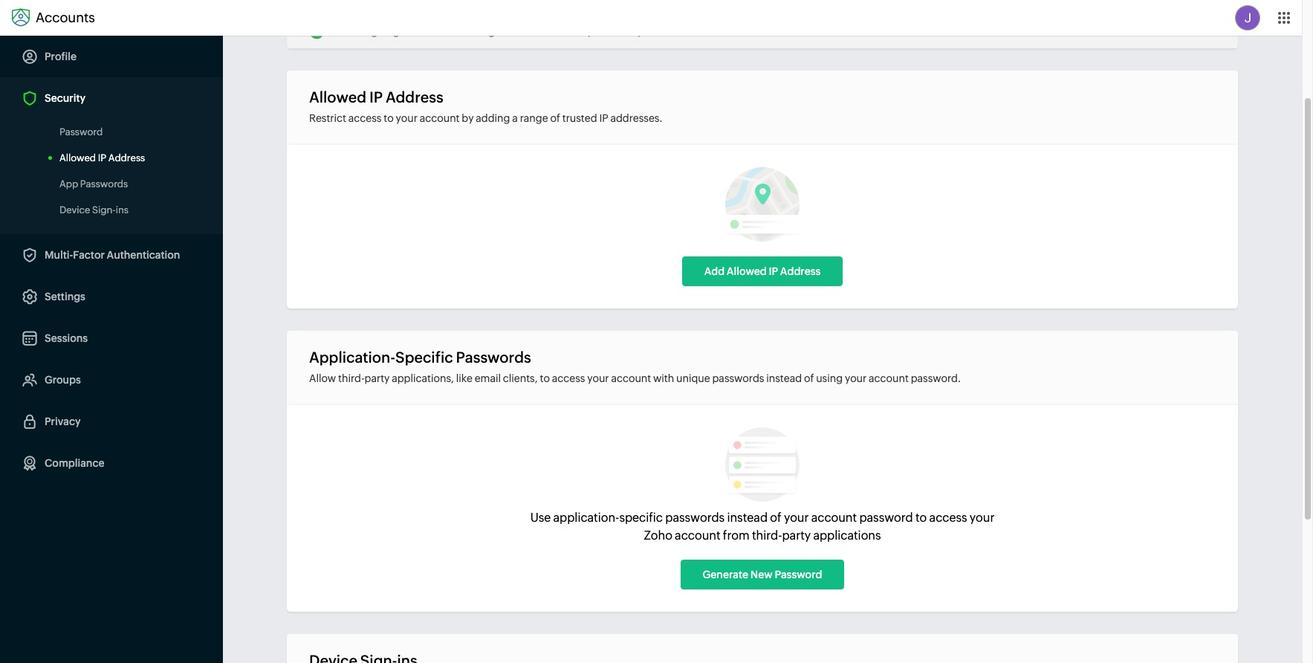 Task type: locate. For each thing, give the bounding box(es) containing it.
from
[[723, 528, 750, 543]]

address inside button
[[780, 265, 821, 277]]

app passwords
[[59, 178, 128, 190]]

passwords up from
[[665, 511, 725, 525]]

1 vertical spatial access
[[552, 372, 585, 384]]

access inside application-specific passwords allow third-party applications, like email clients, to access your account with unique passwords instead of using your account password.
[[552, 372, 585, 384]]

you're signing in to zoho via google and haven't set a password yet.
[[332, 25, 655, 37]]

1 horizontal spatial allowed
[[309, 88, 366, 106]]

1 horizontal spatial password
[[860, 511, 913, 525]]

1 horizontal spatial a
[[580, 25, 586, 37]]

a
[[580, 25, 586, 37], [512, 112, 518, 124]]

passwords up "email"
[[456, 349, 531, 366]]

party left applications
[[782, 528, 811, 543]]

0 horizontal spatial party
[[365, 372, 390, 384]]

a left range
[[512, 112, 518, 124]]

account left by
[[420, 112, 460, 124]]

access inside use application-specific passwords instead of your account password to access your zoho account from third-party applications
[[930, 511, 967, 525]]

1 vertical spatial allowed
[[59, 152, 96, 164]]

address for allowed ip address restrict access to your account by adding a range of trusted ip addresses.
[[386, 88, 444, 106]]

1 vertical spatial password
[[860, 511, 913, 525]]

1 vertical spatial address
[[108, 152, 145, 164]]

1 horizontal spatial password
[[775, 569, 822, 580]]

of left using on the right of page
[[804, 372, 814, 384]]

third-
[[338, 372, 365, 384], [752, 528, 782, 543]]

2 vertical spatial allowed
[[727, 265, 767, 277]]

party down application-
[[365, 372, 390, 384]]

1 vertical spatial zoho
[[644, 528, 673, 543]]

address inside allowed ip address restrict access to your account by adding a range of trusted ip addresses.
[[386, 88, 444, 106]]

password left "yet."
[[588, 25, 635, 37]]

authentication
[[107, 249, 180, 261]]

password
[[588, 25, 635, 37], [860, 511, 913, 525]]

password inside use application-specific passwords instead of your account password to access your zoho account from third-party applications
[[860, 511, 913, 525]]

account left password.
[[869, 372, 909, 384]]

0 vertical spatial passwords
[[712, 372, 764, 384]]

passwords inside application-specific passwords allow third-party applications, like email clients, to access your account with unique passwords instead of using your account password.
[[712, 372, 764, 384]]

security
[[45, 92, 86, 104]]

2 vertical spatial of
[[770, 511, 782, 525]]

zoho left via
[[425, 25, 450, 37]]

passwords right unique
[[712, 372, 764, 384]]

a inside allowed ip address restrict access to your account by adding a range of trusted ip addresses.
[[512, 112, 518, 124]]

passwords up sign-
[[80, 178, 128, 190]]

0 horizontal spatial passwords
[[80, 178, 128, 190]]

allow
[[309, 372, 336, 384]]

groups
[[45, 374, 81, 386]]

privacy
[[45, 415, 81, 427]]

party
[[365, 372, 390, 384], [782, 528, 811, 543]]

signing
[[364, 25, 400, 37]]

password.
[[911, 372, 961, 384]]

to inside allowed ip address restrict access to your account by adding a range of trusted ip addresses.
[[384, 112, 394, 124]]

1 vertical spatial password
[[775, 569, 822, 580]]

0 vertical spatial address
[[386, 88, 444, 106]]

range
[[520, 112, 548, 124]]

1 vertical spatial passwords
[[665, 511, 725, 525]]

1 horizontal spatial party
[[782, 528, 811, 543]]

0 vertical spatial of
[[550, 112, 560, 124]]

1 horizontal spatial address
[[386, 88, 444, 106]]

adding
[[476, 112, 510, 124]]

of right range
[[550, 112, 560, 124]]

third- right from
[[752, 528, 782, 543]]

use application-specific passwords instead of your account password to access your zoho account from third-party applications
[[530, 511, 995, 543]]

of up generate new password button
[[770, 511, 782, 525]]

applications
[[813, 528, 881, 543]]

0 horizontal spatial password
[[588, 25, 635, 37]]

0 horizontal spatial address
[[108, 152, 145, 164]]

allowed up restrict
[[309, 88, 366, 106]]

1 vertical spatial party
[[782, 528, 811, 543]]

0 horizontal spatial access
[[348, 112, 382, 124]]

app
[[59, 178, 78, 190]]

0 vertical spatial third-
[[338, 372, 365, 384]]

0 vertical spatial access
[[348, 112, 382, 124]]

2 horizontal spatial allowed
[[727, 265, 767, 277]]

ip
[[369, 88, 383, 106], [599, 112, 608, 124], [98, 152, 106, 164], [769, 265, 778, 277]]

0 vertical spatial instead
[[767, 372, 802, 384]]

1 horizontal spatial passwords
[[456, 349, 531, 366]]

allowed ip address
[[59, 152, 145, 164]]

2 horizontal spatial of
[[804, 372, 814, 384]]

account
[[420, 112, 460, 124], [611, 372, 651, 384], [869, 372, 909, 384], [811, 511, 857, 525], [675, 528, 721, 543]]

allowed inside allowed ip address restrict access to your account by adding a range of trusted ip addresses.
[[309, 88, 366, 106]]

1 horizontal spatial zoho
[[644, 528, 673, 543]]

party inside application-specific passwords allow third-party applications, like email clients, to access your account with unique passwords instead of using your account password.
[[365, 372, 390, 384]]

allowed
[[309, 88, 366, 106], [59, 152, 96, 164], [727, 265, 767, 277]]

address
[[386, 88, 444, 106], [108, 152, 145, 164], [780, 265, 821, 277]]

1 horizontal spatial access
[[552, 372, 585, 384]]

1 vertical spatial instead
[[727, 511, 768, 525]]

allowed right add
[[727, 265, 767, 277]]

2 vertical spatial access
[[930, 511, 967, 525]]

0 vertical spatial passwords
[[80, 178, 128, 190]]

password
[[59, 126, 103, 138], [775, 569, 822, 580]]

0 horizontal spatial of
[[550, 112, 560, 124]]

passwords
[[80, 178, 128, 190], [456, 349, 531, 366]]

ip inside button
[[769, 265, 778, 277]]

access
[[348, 112, 382, 124], [552, 372, 585, 384], [930, 511, 967, 525]]

to
[[413, 25, 423, 37], [384, 112, 394, 124], [540, 372, 550, 384], [916, 511, 927, 525]]

2 horizontal spatial access
[[930, 511, 967, 525]]

third- down application-
[[338, 372, 365, 384]]

ip right trusted
[[599, 112, 608, 124]]

1 vertical spatial a
[[512, 112, 518, 124]]

0 vertical spatial party
[[365, 372, 390, 384]]

unique
[[676, 372, 710, 384]]

new
[[751, 569, 773, 580]]

your
[[396, 112, 418, 124], [587, 372, 609, 384], [845, 372, 867, 384], [784, 511, 809, 525], [970, 511, 995, 525]]

your inside allowed ip address restrict access to your account by adding a range of trusted ip addresses.
[[396, 112, 418, 124]]

0 horizontal spatial allowed
[[59, 152, 96, 164]]

a for address
[[512, 112, 518, 124]]

0 horizontal spatial a
[[512, 112, 518, 124]]

instead up from
[[727, 511, 768, 525]]

2 vertical spatial address
[[780, 265, 821, 277]]

application-
[[553, 511, 619, 525]]

to inside application-specific passwords allow third-party applications, like email clients, to access your account with unique passwords instead of using your account password.
[[540, 372, 550, 384]]

2 horizontal spatial address
[[780, 265, 821, 277]]

a right set
[[580, 25, 586, 37]]

generate
[[703, 569, 749, 580]]

password right new
[[775, 569, 822, 580]]

accounts
[[36, 10, 95, 25]]

ip down signing
[[369, 88, 383, 106]]

0 vertical spatial allowed
[[309, 88, 366, 106]]

account left from
[[675, 528, 721, 543]]

multi-factor authentication
[[45, 249, 180, 261]]

of
[[550, 112, 560, 124], [804, 372, 814, 384], [770, 511, 782, 525]]

instead left using on the right of page
[[767, 372, 802, 384]]

1 horizontal spatial of
[[770, 511, 782, 525]]

0 horizontal spatial third-
[[338, 372, 365, 384]]

1 vertical spatial third-
[[752, 528, 782, 543]]

allowed up app on the top left
[[59, 152, 96, 164]]

add allowed ip address
[[704, 265, 821, 277]]

compliance
[[45, 457, 104, 469]]

password up applications
[[860, 511, 913, 525]]

passwords
[[712, 372, 764, 384], [665, 511, 725, 525]]

0 horizontal spatial zoho
[[425, 25, 450, 37]]

ip right add
[[769, 265, 778, 277]]

1 horizontal spatial third-
[[752, 528, 782, 543]]

account left "with"
[[611, 372, 651, 384]]

instead inside application-specific passwords allow third-party applications, like email clients, to access your account with unique passwords instead of using your account password.
[[767, 372, 802, 384]]

0 horizontal spatial password
[[59, 126, 103, 138]]

access inside allowed ip address restrict access to your account by adding a range of trusted ip addresses.
[[348, 112, 382, 124]]

application-specific passwords allow third-party applications, like email clients, to access your account with unique passwords instead of using your account password.
[[309, 349, 961, 384]]

zoho
[[425, 25, 450, 37], [644, 528, 673, 543]]

password up allowed ip address
[[59, 126, 103, 138]]

generate new password
[[703, 569, 822, 580]]

settings
[[45, 291, 85, 303]]

0 vertical spatial a
[[580, 25, 586, 37]]

1 vertical spatial of
[[804, 372, 814, 384]]

1 vertical spatial passwords
[[456, 349, 531, 366]]

third- inside application-specific passwords allow third-party applications, like email clients, to access your account with unique passwords instead of using your account password.
[[338, 372, 365, 384]]

instead
[[767, 372, 802, 384], [727, 511, 768, 525]]

zoho down specific
[[644, 528, 673, 543]]



Task type: describe. For each thing, give the bounding box(es) containing it.
zoho inside use application-specific passwords instead of your account password to access your zoho account from third-party applications
[[644, 528, 673, 543]]

addresses.
[[611, 112, 663, 124]]

sessions
[[45, 332, 88, 344]]

google
[[468, 25, 504, 37]]

ins
[[116, 204, 129, 216]]

specific
[[396, 349, 453, 366]]

ip up app passwords
[[98, 152, 106, 164]]

factor
[[73, 249, 105, 261]]

to inside use application-specific passwords instead of your account password to access your zoho account from third-party applications
[[916, 511, 927, 525]]

trusted
[[562, 112, 597, 124]]

you're
[[332, 25, 362, 37]]

in
[[402, 25, 411, 37]]

allowed for allowed ip address restrict access to your account by adding a range of trusted ip addresses.
[[309, 88, 366, 106]]

third- inside use application-specific passwords instead of your account password to access your zoho account from third-party applications
[[752, 528, 782, 543]]

using
[[816, 372, 843, 384]]

passwords inside use application-specific passwords instead of your account password to access your zoho account from third-party applications
[[665, 511, 725, 525]]

instead inside use application-specific passwords instead of your account password to access your zoho account from third-party applications
[[727, 511, 768, 525]]

allowed for allowed ip address
[[59, 152, 96, 164]]

0 vertical spatial zoho
[[425, 25, 450, 37]]

allowed inside add allowed ip address button
[[727, 265, 767, 277]]

add
[[704, 265, 725, 277]]

profile
[[45, 51, 77, 62]]

password inside button
[[775, 569, 822, 580]]

allowed ip address restrict access to your account by adding a range of trusted ip addresses.
[[309, 88, 663, 124]]

multi-
[[45, 249, 73, 261]]

of inside use application-specific passwords instead of your account password to access your zoho account from third-party applications
[[770, 511, 782, 525]]

party inside use application-specific passwords instead of your account password to access your zoho account from third-party applications
[[782, 528, 811, 543]]

generate new password button
[[681, 560, 845, 589]]

clients,
[[503, 372, 538, 384]]

device
[[59, 204, 90, 216]]

with
[[653, 372, 674, 384]]

haven't
[[527, 25, 562, 37]]

device sign-ins
[[59, 204, 129, 216]]

yet.
[[637, 25, 655, 37]]

account up applications
[[811, 511, 857, 525]]

use
[[530, 511, 551, 525]]

of inside allowed ip address restrict access to your account by adding a range of trusted ip addresses.
[[550, 112, 560, 124]]

specific
[[619, 511, 663, 525]]

0 vertical spatial password
[[59, 126, 103, 138]]

set
[[564, 25, 578, 37]]

by
[[462, 112, 474, 124]]

applications,
[[392, 372, 454, 384]]

passwords inside application-specific passwords allow third-party applications, like email clients, to access your account with unique passwords instead of using your account password.
[[456, 349, 531, 366]]

email
[[475, 372, 501, 384]]

sign-
[[92, 204, 116, 216]]

and
[[506, 25, 524, 37]]

restrict
[[309, 112, 346, 124]]

address for allowed ip address
[[108, 152, 145, 164]]

application-
[[309, 349, 396, 366]]

add allowed ip address button
[[682, 256, 843, 286]]

via
[[452, 25, 466, 37]]

like
[[456, 372, 473, 384]]

account inside allowed ip address restrict access to your account by adding a range of trusted ip addresses.
[[420, 112, 460, 124]]

of inside application-specific passwords allow third-party applications, like email clients, to access your account with unique passwords instead of using your account password.
[[804, 372, 814, 384]]

a for in
[[580, 25, 586, 37]]

0 vertical spatial password
[[588, 25, 635, 37]]



Task type: vqa. For each thing, say whether or not it's contained in the screenshot.
instead
yes



